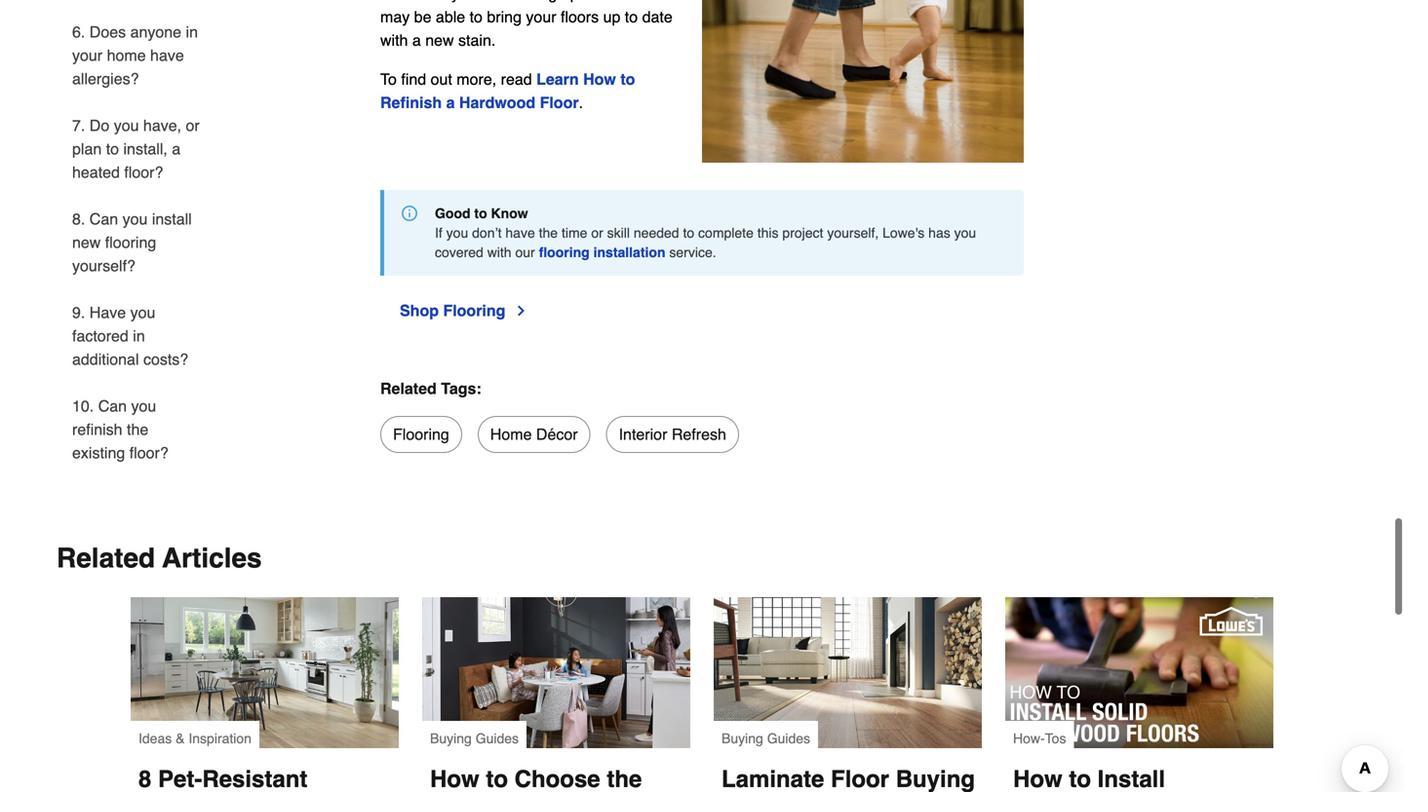 Task type: describe. For each thing, give the bounding box(es) containing it.
related for related articles
[[57, 543, 155, 574]]

inspiration
[[189, 731, 252, 747]]

plan
[[72, 140, 102, 158]]

can for new
[[90, 210, 118, 228]]

have
[[90, 304, 126, 322]]

two girls sitting sitting at a kitchen table being served food by their mother. image
[[422, 598, 690, 749]]

10.
[[72, 397, 94, 415]]

related for related tags:
[[380, 380, 437, 398]]

9.
[[72, 304, 85, 322]]

the for have
[[539, 225, 558, 241]]

complete
[[698, 225, 754, 241]]

guides for laminate wood-look flooring in a living room with a wood-burning fireplace and large windows. 'image'
[[767, 731, 810, 747]]

buying guides for laminate wood-look flooring in a living room with a wood-burning fireplace and large windows. 'image'
[[722, 731, 810, 747]]

how-tos
[[1013, 731, 1066, 747]]

shop flooring
[[400, 302, 506, 320]]

if you don't have the time or skill needed to complete this project yourself, lowe's has you covered with our
[[435, 225, 976, 260]]

to
[[380, 70, 397, 88]]

7. do you have, or plan to install, a heated floor? link
[[72, 102, 203, 196]]

you right has
[[954, 225, 976, 241]]

a kitchen with wood plank flooring. image
[[131, 598, 399, 749]]

related tags:
[[380, 380, 481, 398]]

to find out more, read
[[380, 70, 536, 88]]

to inside the learn how to refinish a hardwood floor
[[620, 70, 635, 88]]

factored
[[72, 327, 129, 345]]

more,
[[457, 70, 497, 88]]

home
[[490, 426, 532, 444]]

hardwood
[[459, 94, 535, 112]]

shop flooring link
[[400, 299, 529, 323]]

you for 7. do you have, or plan to install, a heated floor?
[[114, 117, 139, 135]]

1 buying guides link from the left
[[422, 598, 690, 793]]

refresh
[[672, 426, 726, 444]]

install
[[152, 210, 192, 228]]

1 horizontal spatial flooring
[[539, 245, 590, 260]]

a mother and baby walking on a hardwood floor. image
[[702, 0, 1024, 163]]

installation
[[593, 245, 666, 260]]

8. can you install new flooring yourself? link
[[72, 196, 203, 290]]

needed
[[634, 225, 679, 241]]

a inside the research your refinishing options. you may be able to bring your floors up to date with a new stain.
[[412, 31, 421, 49]]

options.
[[562, 0, 616, 2]]

.
[[579, 94, 583, 112]]

read
[[501, 70, 532, 88]]

home
[[107, 46, 146, 64]]

with inside the research your refinishing options. you may be able to bring your floors up to date with a new stain.
[[380, 31, 408, 49]]

6. does anyone in your home have allergies?
[[72, 23, 198, 88]]

a video showing how to install solid hardwood flooring. image
[[1005, 598, 1274, 749]]

learn how to refinish a hardwood floor link
[[380, 70, 635, 112]]

find
[[401, 70, 426, 88]]

you for 10. can you refinish the existing floor?
[[131, 397, 156, 415]]

a inside 7. do you have, or plan to install, a heated floor?
[[172, 140, 181, 158]]

how-tos link
[[1005, 598, 1274, 793]]

8.
[[72, 210, 85, 228]]

don't
[[472, 225, 502, 241]]

2 buying guides link from the left
[[714, 598, 982, 793]]

flooring inside the 8. can you install new flooring yourself?
[[105, 234, 156, 252]]

good
[[435, 206, 471, 221]]

info image
[[402, 206, 417, 221]]

8. can you install new flooring yourself?
[[72, 210, 192, 275]]

you
[[620, 0, 647, 2]]

our
[[515, 245, 535, 260]]

additional
[[72, 351, 139, 369]]

laminate wood-look flooring in a living room with a wood-burning fireplace and large windows. image
[[714, 598, 982, 749]]

shop
[[400, 302, 439, 320]]

does
[[90, 23, 126, 41]]

buying guides for two girls sitting sitting at a kitchen table being served food by their mother. image
[[430, 731, 519, 747]]

home décor
[[490, 426, 578, 444]]

interior refresh
[[619, 426, 726, 444]]

you for 9. have you factored in additional costs?
[[130, 304, 155, 322]]

time
[[562, 225, 587, 241]]

buying for laminate wood-look flooring in a living room with a wood-burning fireplace and large windows. 'image'
[[722, 731, 763, 747]]

skill
[[607, 225, 630, 241]]

be
[[414, 8, 431, 26]]

0 vertical spatial flooring
[[443, 302, 506, 320]]

have,
[[143, 117, 181, 135]]

home décor link
[[478, 416, 591, 453]]

learn how to refinish a hardwood floor
[[380, 70, 635, 112]]

how
[[583, 70, 616, 88]]

new inside the research your refinishing options. you may be able to bring your floors up to date with a new stain.
[[425, 31, 454, 49]]

articles
[[162, 543, 262, 574]]

lowe's
[[883, 225, 925, 241]]

yourself,
[[827, 225, 879, 241]]

9. have you factored in additional costs?
[[72, 304, 188, 369]]

date
[[642, 8, 673, 26]]

7. do you have, or plan to install, a heated floor?
[[72, 117, 200, 181]]

refinish
[[380, 94, 442, 112]]

tags:
[[441, 380, 481, 398]]

the for refinish
[[127, 421, 148, 439]]

stain.
[[458, 31, 496, 49]]

ideas & inspiration link
[[131, 598, 399, 793]]

allergies?
[[72, 70, 139, 88]]

9. have you factored in additional costs? link
[[72, 290, 203, 383]]



Task type: locate. For each thing, give the bounding box(es) containing it.
new inside the 8. can you install new flooring yourself?
[[72, 234, 101, 252]]

floor?
[[124, 163, 163, 181], [129, 444, 168, 462]]

bring
[[487, 8, 522, 26]]

floor? inside 7. do you have, or plan to install, a heated floor?
[[124, 163, 163, 181]]

with
[[380, 31, 408, 49], [487, 245, 512, 260]]

new down able
[[425, 31, 454, 49]]

related
[[380, 380, 437, 398], [57, 543, 155, 574]]

1 vertical spatial in
[[133, 327, 145, 345]]

10. can you refinish the existing floor?
[[72, 397, 168, 462]]

ideas & inspiration
[[138, 731, 252, 747]]

have
[[150, 46, 184, 64], [505, 225, 535, 241]]

&
[[176, 731, 185, 747]]

floors
[[561, 8, 599, 26]]

flooring down the 'time'
[[539, 245, 590, 260]]

floor? right existing
[[129, 444, 168, 462]]

1 horizontal spatial a
[[412, 31, 421, 49]]

new
[[425, 31, 454, 49], [72, 234, 101, 252]]

1 horizontal spatial buying guides
[[722, 731, 810, 747]]

can up refinish
[[98, 397, 127, 415]]

décor
[[536, 426, 578, 444]]

buying guides
[[430, 731, 519, 747], [722, 731, 810, 747]]

buying for two girls sitting sitting at a kitchen table being served food by their mother. image
[[430, 731, 472, 747]]

anyone
[[130, 23, 181, 41]]

in right anyone
[[186, 23, 198, 41]]

6. does anyone in your home have allergies? link
[[72, 9, 203, 102]]

floor? down install,
[[124, 163, 163, 181]]

can for the
[[98, 397, 127, 415]]

flooring installation link
[[539, 245, 666, 260]]

you inside 9. have you factored in additional costs?
[[130, 304, 155, 322]]

0 vertical spatial have
[[150, 46, 184, 64]]

your down 6. at the left top of page
[[72, 46, 103, 64]]

you for 8. can you install new flooring yourself?
[[122, 210, 148, 228]]

to right how
[[620, 70, 635, 88]]

to right plan
[[106, 140, 119, 158]]

a inside the learn how to refinish a hardwood floor
[[446, 94, 455, 112]]

related articles
[[57, 543, 262, 574]]

1 horizontal spatial related
[[380, 380, 437, 398]]

if
[[435, 225, 442, 241]]

to
[[470, 8, 483, 26], [625, 8, 638, 26], [620, 70, 635, 88], [106, 140, 119, 158], [474, 206, 487, 221], [683, 225, 694, 241]]

tos
[[1045, 731, 1066, 747]]

in inside 6. does anyone in your home have allergies?
[[186, 23, 198, 41]]

0 horizontal spatial a
[[172, 140, 181, 158]]

the inside 10. can you refinish the existing floor?
[[127, 421, 148, 439]]

you inside 7. do you have, or plan to install, a heated floor?
[[114, 117, 139, 135]]

0 vertical spatial with
[[380, 31, 408, 49]]

this
[[757, 225, 779, 241]]

you right do in the top left of the page
[[114, 117, 139, 135]]

have up our
[[505, 225, 535, 241]]

with down 'may'
[[380, 31, 408, 49]]

10. can you refinish the existing floor? link
[[72, 383, 203, 465]]

buying guides link
[[422, 598, 690, 793], [714, 598, 982, 793]]

guides
[[476, 731, 519, 747], [767, 731, 810, 747]]

may
[[380, 8, 410, 26]]

0 vertical spatial can
[[90, 210, 118, 228]]

you inside 10. can you refinish the existing floor?
[[131, 397, 156, 415]]

flooring up the yourself?
[[105, 234, 156, 252]]

2 horizontal spatial your
[[526, 8, 556, 26]]

can
[[90, 210, 118, 228], [98, 397, 127, 415]]

your inside 6. does anyone in your home have allergies?
[[72, 46, 103, 64]]

0 horizontal spatial have
[[150, 46, 184, 64]]

you left install
[[122, 210, 148, 228]]

research your refinishing options. you may be able to bring your floors up to date with a new stain.
[[380, 0, 673, 49]]

0 horizontal spatial in
[[133, 327, 145, 345]]

the right refinish
[[127, 421, 148, 439]]

how-
[[1013, 731, 1045, 747]]

2 buying from the left
[[722, 731, 763, 747]]

1 horizontal spatial or
[[591, 225, 603, 241]]

or up flooring installation link
[[591, 225, 603, 241]]

flooring left the chevron right icon
[[443, 302, 506, 320]]

the left the 'time'
[[539, 225, 558, 241]]

heated
[[72, 163, 120, 181]]

0 horizontal spatial guides
[[476, 731, 519, 747]]

floor
[[540, 94, 579, 112]]

learn
[[536, 70, 579, 88]]

costs?
[[143, 351, 188, 369]]

1 buying from the left
[[430, 731, 472, 747]]

chevron right image
[[513, 303, 529, 319]]

guides for two girls sitting sitting at a kitchen table being served food by their mother. image
[[476, 731, 519, 747]]

or inside if you don't have the time or skill needed to complete this project yourself, lowe's has you covered with our
[[591, 225, 603, 241]]

1 horizontal spatial with
[[487, 245, 512, 260]]

flooring installation service.
[[539, 245, 716, 260]]

or inside 7. do you have, or plan to install, a heated floor?
[[186, 117, 200, 135]]

0 horizontal spatial buying guides link
[[422, 598, 690, 793]]

covered
[[435, 245, 483, 260]]

refinish
[[72, 421, 122, 439]]

0 vertical spatial or
[[186, 117, 200, 135]]

0 horizontal spatial buying
[[430, 731, 472, 747]]

or right have,
[[186, 117, 200, 135]]

install,
[[123, 140, 168, 158]]

2 guides from the left
[[767, 731, 810, 747]]

1 horizontal spatial your
[[451, 0, 482, 2]]

1 guides from the left
[[476, 731, 519, 747]]

0 horizontal spatial the
[[127, 421, 148, 439]]

up
[[603, 8, 621, 26]]

a down the be
[[412, 31, 421, 49]]

in inside 9. have you factored in additional costs?
[[133, 327, 145, 345]]

to up don't
[[474, 206, 487, 221]]

1 vertical spatial related
[[57, 543, 155, 574]]

the
[[539, 225, 558, 241], [127, 421, 148, 439]]

a
[[412, 31, 421, 49], [446, 94, 455, 112], [172, 140, 181, 158]]

you right 'if' on the top of page
[[446, 225, 468, 241]]

1 vertical spatial flooring
[[393, 426, 449, 444]]

to inside if you don't have the time or skill needed to complete this project yourself, lowe's has you covered with our
[[683, 225, 694, 241]]

1 horizontal spatial in
[[186, 23, 198, 41]]

new down 8.
[[72, 234, 101, 252]]

2 buying guides from the left
[[722, 731, 810, 747]]

to inside 7. do you have, or plan to install, a heated floor?
[[106, 140, 119, 158]]

can right 8.
[[90, 210, 118, 228]]

1 horizontal spatial the
[[539, 225, 558, 241]]

0 horizontal spatial with
[[380, 31, 408, 49]]

1 vertical spatial have
[[505, 225, 535, 241]]

0 vertical spatial the
[[539, 225, 558, 241]]

flooring link
[[380, 416, 462, 453]]

interior refresh link
[[606, 416, 739, 453]]

1 vertical spatial floor?
[[129, 444, 168, 462]]

to up stain.
[[470, 8, 483, 26]]

to up service.
[[683, 225, 694, 241]]

1 vertical spatial a
[[446, 94, 455, 112]]

2 vertical spatial your
[[72, 46, 103, 64]]

you right have on the left top of page
[[130, 304, 155, 322]]

1 vertical spatial or
[[591, 225, 603, 241]]

6.
[[72, 23, 85, 41]]

good to know
[[435, 206, 528, 221]]

0 horizontal spatial or
[[186, 117, 200, 135]]

1 vertical spatial with
[[487, 245, 512, 260]]

know
[[491, 206, 528, 221]]

1 horizontal spatial new
[[425, 31, 454, 49]]

your down refinishing
[[526, 8, 556, 26]]

to down you
[[625, 8, 638, 26]]

out
[[431, 70, 452, 88]]

do
[[90, 117, 109, 135]]

flooring
[[443, 302, 506, 320], [393, 426, 449, 444]]

7.
[[72, 117, 85, 135]]

have inside if you don't have the time or skill needed to complete this project yourself, lowe's has you covered with our
[[505, 225, 535, 241]]

0 vertical spatial in
[[186, 23, 198, 41]]

or
[[186, 117, 200, 135], [591, 225, 603, 241]]

research
[[380, 0, 447, 2]]

0 horizontal spatial related
[[57, 543, 155, 574]]

0 horizontal spatial your
[[72, 46, 103, 64]]

you down the costs?
[[131, 397, 156, 415]]

1 vertical spatial can
[[98, 397, 127, 415]]

flooring down 'related tags:'
[[393, 426, 449, 444]]

can inside the 8. can you install new flooring yourself?
[[90, 210, 118, 228]]

0 vertical spatial a
[[412, 31, 421, 49]]

refinishing
[[486, 0, 557, 2]]

1 horizontal spatial have
[[505, 225, 535, 241]]

2 horizontal spatial a
[[446, 94, 455, 112]]

0 horizontal spatial flooring
[[105, 234, 156, 252]]

existing
[[72, 444, 125, 462]]

the inside if you don't have the time or skill needed to complete this project yourself, lowe's has you covered with our
[[539, 225, 558, 241]]

has
[[928, 225, 950, 241]]

1 horizontal spatial guides
[[767, 731, 810, 747]]

flooring
[[105, 234, 156, 252], [539, 245, 590, 260]]

a down to find out more, read
[[446, 94, 455, 112]]

you inside the 8. can you install new flooring yourself?
[[122, 210, 148, 228]]

floor? inside 10. can you refinish the existing floor?
[[129, 444, 168, 462]]

interior
[[619, 426, 667, 444]]

a down have,
[[172, 140, 181, 158]]

have down anyone
[[150, 46, 184, 64]]

0 vertical spatial floor?
[[124, 163, 163, 181]]

buying
[[430, 731, 472, 747], [722, 731, 763, 747]]

can inside 10. can you refinish the existing floor?
[[98, 397, 127, 415]]

ideas
[[138, 731, 172, 747]]

1 horizontal spatial buying guides link
[[714, 598, 982, 793]]

0 vertical spatial new
[[425, 31, 454, 49]]

0 horizontal spatial buying guides
[[430, 731, 519, 747]]

1 vertical spatial your
[[526, 8, 556, 26]]

you
[[114, 117, 139, 135], [122, 210, 148, 228], [446, 225, 468, 241], [954, 225, 976, 241], [130, 304, 155, 322], [131, 397, 156, 415]]

1 horizontal spatial buying
[[722, 731, 763, 747]]

have inside 6. does anyone in your home have allergies?
[[150, 46, 184, 64]]

1 buying guides from the left
[[430, 731, 519, 747]]

in up the costs?
[[133, 327, 145, 345]]

0 vertical spatial your
[[451, 0, 482, 2]]

0 vertical spatial related
[[380, 380, 437, 398]]

0 horizontal spatial new
[[72, 234, 101, 252]]

project
[[782, 225, 823, 241]]

with down don't
[[487, 245, 512, 260]]

yourself?
[[72, 257, 135, 275]]

your up able
[[451, 0, 482, 2]]

1 vertical spatial the
[[127, 421, 148, 439]]

service.
[[669, 245, 716, 260]]

with inside if you don't have the time or skill needed to complete this project yourself, lowe's has you covered with our
[[487, 245, 512, 260]]

able
[[436, 8, 465, 26]]

2 vertical spatial a
[[172, 140, 181, 158]]

1 vertical spatial new
[[72, 234, 101, 252]]



Task type: vqa. For each thing, say whether or not it's contained in the screenshot.
left the Ready
no



